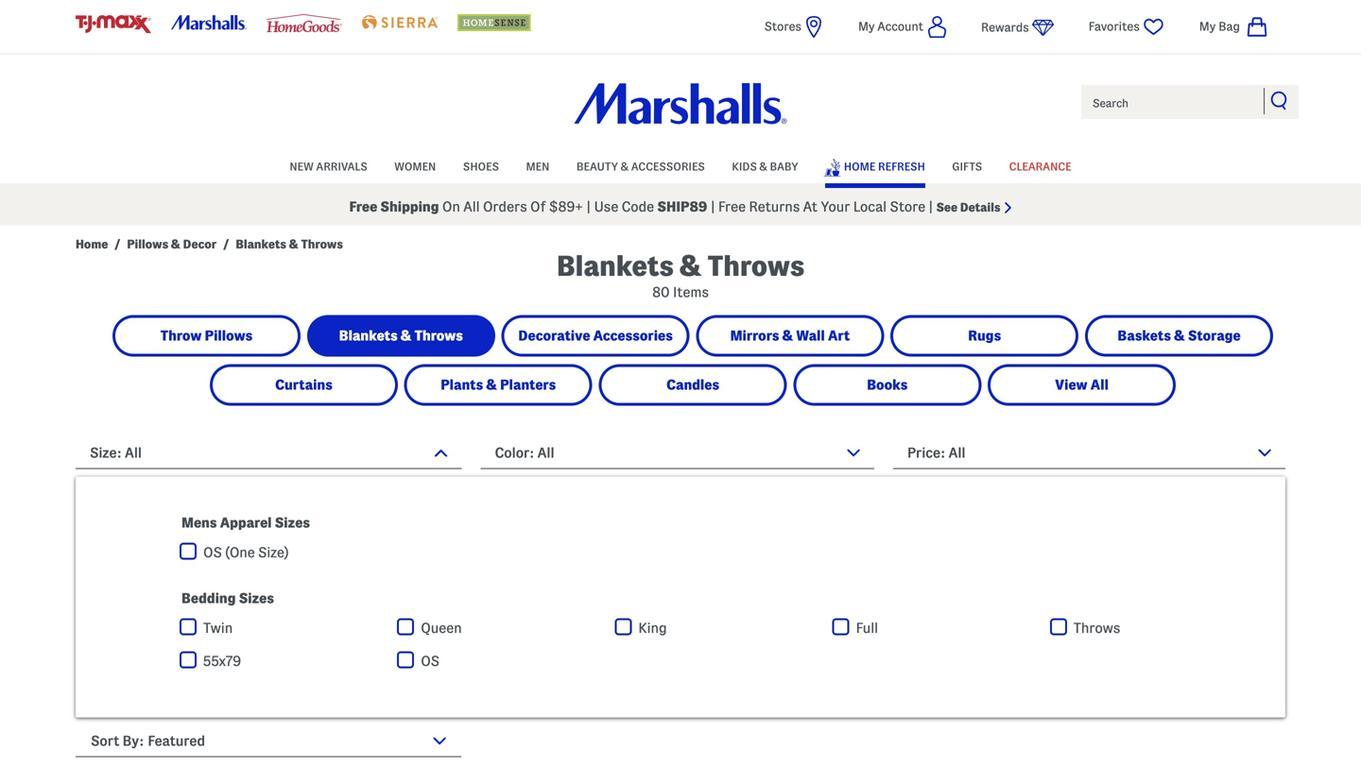 Task type: locate. For each thing, give the bounding box(es) containing it.
women link
[[394, 151, 436, 180]]

decorative accessories link
[[504, 318, 687, 354]]

blankets & throws 80 items
[[557, 251, 805, 300]]

|
[[587, 199, 591, 215], [711, 199, 715, 215]]

blankets up curtains link
[[339, 328, 398, 344]]

os for os (one size)
[[203, 545, 222, 561]]

os option
[[397, 652, 615, 671]]

1 my from the left
[[858, 20, 875, 33]]

throw pillows link
[[115, 318, 298, 354]]

& for kids & baby
[[760, 161, 768, 173]]

0 horizontal spatial |
[[587, 199, 591, 215]]

marquee containing free shipping
[[0, 188, 1361, 225]]

new arrivals
[[290, 161, 368, 173]]

size)
[[258, 545, 289, 561]]

by:
[[123, 734, 144, 749]]

planters
[[500, 377, 556, 393]]

color: all
[[495, 445, 554, 461]]

my left account
[[858, 20, 875, 33]]

os down "queen"
[[421, 654, 440, 669]]

0 vertical spatial home
[[844, 161, 876, 173]]

0 horizontal spatial pillows
[[127, 238, 168, 251]]

throws
[[301, 238, 343, 251], [708, 251, 805, 281], [415, 328, 463, 344], [1074, 621, 1121, 636]]

marshalls home image
[[574, 83, 787, 124]]

1 vertical spatial os
[[421, 654, 440, 669]]

favorites
[[1089, 20, 1140, 33]]

blankets
[[236, 238, 286, 251], [557, 251, 674, 281], [339, 328, 398, 344]]

1 vertical spatial home
[[76, 238, 108, 251]]

2 my from the left
[[1199, 20, 1216, 33]]

1 horizontal spatial home
[[844, 161, 876, 173]]

baskets & storage link
[[1088, 318, 1271, 354]]

1 horizontal spatial sizes
[[275, 515, 310, 531]]

my left bag
[[1199, 20, 1216, 33]]

list box
[[165, 505, 1276, 690]]

all for price:
[[949, 445, 966, 461]]

blankets for blankets & throws
[[339, 328, 398, 344]]

55x79 option
[[180, 652, 397, 671]]

&
[[621, 161, 629, 173], [760, 161, 768, 173], [171, 238, 180, 251], [289, 238, 298, 251], [680, 251, 702, 281], [401, 328, 412, 344], [782, 328, 793, 344], [1174, 328, 1185, 344], [486, 377, 497, 393]]

product sorting navigation
[[76, 720, 461, 769]]

blankets for blankets & throws 80 items
[[557, 251, 674, 281]]

& for blankets & throws 80 items
[[680, 251, 702, 281]]

& for plants & planters
[[486, 377, 497, 393]]

see details link
[[937, 201, 1012, 214]]

decorative accessories
[[518, 328, 673, 344]]

marquee
[[0, 188, 1361, 225]]

os inside option
[[203, 545, 222, 561]]

sizes
[[275, 515, 310, 531], [239, 591, 274, 606]]

free down arrivals
[[349, 199, 377, 215]]

size:
[[90, 445, 122, 461]]

| left use at the left top of the page
[[587, 199, 591, 215]]

sizes up twin option
[[239, 591, 274, 606]]

throw pillows
[[161, 328, 253, 344]]

home up local at right top
[[844, 161, 876, 173]]

blankets & throws
[[339, 328, 463, 344]]

0 horizontal spatial /
[[114, 238, 120, 251]]

1 / from the left
[[114, 238, 120, 251]]

homegoods.com image
[[266, 14, 342, 32]]

os left (one
[[203, 545, 222, 561]]

favorites link
[[1089, 15, 1166, 39]]

decor
[[183, 238, 217, 251]]

blankets up 80
[[557, 251, 674, 281]]

blankets inside blankets & throws 80 items
[[557, 251, 674, 281]]

accessories up free shipping on all orders of $89+ | use code ship89 | free returns at your local store | see details
[[631, 161, 705, 173]]

menu bar inside banner
[[76, 149, 1286, 183]]

storage
[[1188, 328, 1241, 344]]

0 horizontal spatial os
[[203, 545, 222, 561]]

see
[[937, 201, 958, 214]]

kids & baby link
[[732, 151, 799, 180]]

site search search field
[[1080, 83, 1301, 121]]

1 vertical spatial pillows
[[205, 328, 253, 344]]

2 free from the left
[[718, 199, 746, 215]]

plants & planters
[[441, 377, 556, 393]]

0 vertical spatial accessories
[[631, 161, 705, 173]]

bag
[[1219, 20, 1240, 33]]

accessories inside "menu bar"
[[631, 161, 705, 173]]

shoes link
[[463, 151, 499, 180]]

clearance link
[[1009, 151, 1072, 180]]

/
[[114, 238, 120, 251], [223, 238, 229, 251]]

1 horizontal spatial blankets
[[339, 328, 398, 344]]

items
[[673, 285, 709, 300]]

sort
[[91, 734, 119, 749]]

/ right home link
[[114, 238, 120, 251]]

0 horizontal spatial sizes
[[239, 591, 274, 606]]

kids & baby
[[732, 161, 799, 173]]

0 vertical spatial sizes
[[275, 515, 310, 531]]

candles link
[[602, 367, 784, 403]]

list box containing mens apparel sizes
[[165, 505, 1276, 690]]

os inside option
[[421, 654, 440, 669]]

my for my bag
[[1199, 20, 1216, 33]]

& for baskets & storage
[[1174, 328, 1185, 344]]

accessories down 80
[[593, 328, 673, 344]]

new
[[290, 161, 314, 173]]

queen option
[[397, 619, 615, 638]]

free down kids
[[718, 199, 746, 215]]

twin option
[[180, 619, 397, 638]]

king option
[[615, 619, 833, 638]]

orders
[[483, 199, 527, 215]]

at
[[803, 199, 818, 215]]

0 horizontal spatial free
[[349, 199, 377, 215]]

on
[[442, 199, 460, 215]]

& inside blankets & throws 80 items
[[680, 251, 702, 281]]

rugs
[[968, 328, 1001, 344]]

blankets right decor
[[236, 238, 286, 251]]

ship89
[[657, 199, 708, 215]]

all right color:
[[538, 445, 554, 461]]

pillows
[[127, 238, 168, 251], [205, 328, 253, 344]]

os
[[203, 545, 222, 561], [421, 654, 440, 669]]

1 horizontal spatial os
[[421, 654, 440, 669]]

use
[[594, 199, 619, 215]]

mens apparel sizes
[[182, 515, 310, 531]]

| right ship89
[[711, 199, 715, 215]]

0 horizontal spatial blankets
[[236, 238, 286, 251]]

Search text field
[[1080, 83, 1301, 121]]

1 horizontal spatial free
[[718, 199, 746, 215]]

pillows left decor
[[127, 238, 168, 251]]

menu bar
[[76, 149, 1286, 183]]

rewards
[[981, 21, 1029, 34]]

throw
[[161, 328, 202, 344]]

bedding
[[182, 591, 236, 606]]

candles
[[666, 377, 719, 393]]

banner containing free shipping
[[0, 0, 1361, 225]]

None submit
[[1271, 91, 1290, 110]]

size: all
[[90, 445, 142, 461]]

throws option
[[1050, 619, 1268, 638]]

1 horizontal spatial /
[[223, 238, 229, 251]]

1 horizontal spatial my
[[1199, 20, 1216, 33]]

price: all
[[908, 445, 966, 461]]

menu bar containing new arrivals
[[76, 149, 1286, 183]]

full option
[[833, 619, 1050, 638]]

/ right decor
[[223, 238, 229, 251]]

books link
[[796, 367, 979, 403]]

shoes
[[463, 161, 499, 173]]

my
[[858, 20, 875, 33], [1199, 20, 1216, 33]]

1 horizontal spatial pillows
[[205, 328, 253, 344]]

home left pillows & decor link
[[76, 238, 108, 251]]

twin
[[203, 621, 233, 636]]

sizes up os (one size) option
[[275, 515, 310, 531]]

sierra.com image
[[362, 15, 438, 30]]

0 horizontal spatial home
[[76, 238, 108, 251]]

& for beauty & accessories
[[621, 161, 629, 173]]

0 vertical spatial pillows
[[127, 238, 168, 251]]

all right size:
[[125, 445, 142, 461]]

os (one size)
[[203, 545, 289, 561]]

shipping
[[380, 199, 439, 215]]

home
[[844, 161, 876, 173], [76, 238, 108, 251]]

0 vertical spatial os
[[203, 545, 222, 561]]

pillows right throw
[[205, 328, 253, 344]]

0 horizontal spatial my
[[858, 20, 875, 33]]

home for home refresh
[[844, 161, 876, 173]]

1 horizontal spatial |
[[711, 199, 715, 215]]

books
[[867, 377, 908, 393]]

2 horizontal spatial blankets
[[557, 251, 674, 281]]

all right "price:"
[[949, 445, 966, 461]]

all
[[463, 199, 480, 215], [1091, 377, 1109, 393], [125, 445, 142, 461], [538, 445, 554, 461], [949, 445, 966, 461]]

store |
[[890, 199, 933, 215]]

art
[[828, 328, 850, 344]]

view
[[1055, 377, 1088, 393]]

kids
[[732, 161, 757, 173]]

accessories
[[631, 161, 705, 173], [593, 328, 673, 344]]

banner
[[0, 0, 1361, 225]]

account
[[878, 20, 924, 33]]

throws inside option
[[1074, 621, 1121, 636]]



Task type: describe. For each thing, give the bounding box(es) containing it.
color:
[[495, 445, 534, 461]]

returns
[[749, 199, 800, 215]]

featured
[[148, 734, 205, 749]]

curtains
[[275, 377, 333, 393]]

beauty
[[577, 161, 618, 173]]

view all link
[[991, 367, 1173, 403]]

$89+
[[549, 199, 583, 215]]

rugs link
[[894, 318, 1076, 354]]

home refresh
[[844, 161, 925, 173]]

home link
[[76, 237, 108, 252]]

all for size:
[[125, 445, 142, 461]]

my account link
[[858, 15, 947, 39]]

beauty & accessories link
[[577, 151, 705, 180]]

stores
[[765, 20, 802, 33]]

my account
[[858, 20, 924, 33]]

free shipping on all orders of $89+ | use code ship89 | free returns at your local store | see details
[[349, 199, 1001, 215]]

all right view
[[1091, 377, 1109, 393]]

gifts link
[[952, 151, 982, 180]]

none submit inside site search search field
[[1271, 91, 1290, 110]]

decorative
[[518, 328, 590, 344]]

home / pillows & decor / blankets & throws
[[76, 238, 343, 251]]

1 vertical spatial sizes
[[239, 591, 274, 606]]

& for blankets & throws
[[401, 328, 412, 344]]

1 vertical spatial accessories
[[593, 328, 673, 344]]

gifts
[[952, 161, 982, 173]]

arrivals
[[316, 161, 368, 173]]

my bag link
[[1199, 15, 1269, 39]]

55x79
[[203, 654, 241, 669]]

details
[[960, 201, 1001, 214]]

80
[[652, 285, 670, 300]]

homesense.com image
[[457, 14, 533, 31]]

new arrivals link
[[290, 151, 368, 180]]

baskets & storage
[[1118, 328, 1241, 344]]

marshalls.com image
[[171, 15, 247, 30]]

baby
[[770, 161, 799, 173]]

refresh
[[878, 161, 925, 173]]

bedding sizes
[[182, 591, 274, 606]]

plants
[[441, 377, 483, 393]]

(one
[[225, 545, 255, 561]]

home for home / pillows & decor / blankets & throws
[[76, 238, 108, 251]]

queen
[[421, 621, 462, 636]]

tjmaxx.com image
[[76, 15, 151, 33]]

king
[[639, 621, 667, 636]]

view all
[[1055, 377, 1109, 393]]

2 / from the left
[[223, 238, 229, 251]]

mens
[[182, 515, 217, 531]]

of
[[530, 199, 546, 215]]

beauty & accessories
[[577, 161, 705, 173]]

bedding sizes group
[[165, 619, 1276, 690]]

blankets & throws link
[[310, 318, 492, 354]]

your
[[821, 199, 850, 215]]

wall
[[796, 328, 825, 344]]

pillows & decor link
[[127, 237, 217, 252]]

1 | from the left
[[587, 199, 591, 215]]

plants & planters link
[[407, 367, 590, 403]]

clearance
[[1009, 161, 1072, 173]]

all for color:
[[538, 445, 554, 461]]

baskets
[[1118, 328, 1171, 344]]

curtains link
[[213, 367, 395, 403]]

men link
[[526, 151, 550, 180]]

sort by: featured
[[91, 734, 205, 749]]

& for mirrors & wall art
[[782, 328, 793, 344]]

1 free from the left
[[349, 199, 377, 215]]

os (one size) option
[[180, 543, 397, 562]]

mirrors & wall art
[[730, 328, 850, 344]]

mirrors & wall art link
[[699, 318, 881, 354]]

my bag
[[1199, 20, 1240, 33]]

women
[[394, 161, 436, 173]]

2 | from the left
[[711, 199, 715, 215]]

men
[[526, 161, 550, 173]]

rewards link
[[981, 16, 1055, 40]]

all right the "on"
[[463, 199, 480, 215]]

pillows inside 'throw pillows' link
[[205, 328, 253, 344]]

local
[[853, 199, 887, 215]]

mirrors
[[730, 328, 779, 344]]

apparel
[[220, 515, 272, 531]]

throws inside blankets & throws 80 items
[[708, 251, 805, 281]]

my for my account
[[858, 20, 875, 33]]

full
[[856, 621, 878, 636]]

os for os
[[421, 654, 440, 669]]

code
[[622, 199, 654, 215]]



Task type: vqa. For each thing, say whether or not it's contained in the screenshot.
third THE from the left
no



